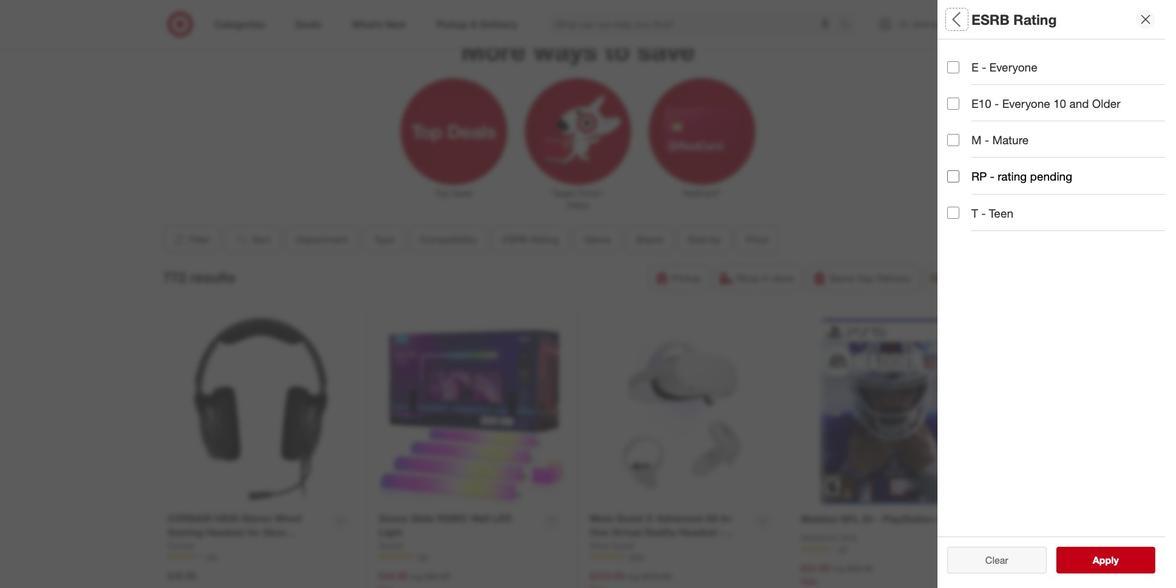 Task type: describe. For each thing, give the bounding box(es) containing it.
redcard™ link
[[640, 76, 764, 200]]

1 vertical spatial department button
[[286, 226, 358, 253]]

rgbic
[[437, 513, 468, 525]]

e - everyone
[[972, 60, 1038, 74]]

clear for clear all
[[980, 555, 1003, 567]]

meta quest
[[590, 541, 634, 551]]

results for 772 results
[[190, 269, 235, 286]]

reg for $48.99
[[410, 572, 423, 582]]

1605 link
[[590, 552, 777, 563]]

m
[[972, 133, 982, 147]]

$34.99
[[801, 563, 830, 575]]

$249.99
[[590, 571, 625, 583]]

price
[[746, 234, 769, 246]]

madden nfl 24 - playstation 5 link
[[801, 513, 943, 527]]

same
[[830, 273, 855, 285]]

by
[[710, 234, 721, 246]]

e10
[[972, 97, 992, 111]]

sold by
[[688, 234, 721, 246]]

older
[[1093, 97, 1121, 111]]

m - mature
[[972, 133, 1029, 147]]

headset inside corsair hs35 stereo wired gaming headset for xbox one/playstation 4/nintendo switch/pc
[[206, 527, 244, 539]]

rating
[[998, 170, 1027, 184]]

search
[[834, 19, 863, 31]]

2:
[[646, 513, 654, 525]]

apply button
[[1057, 548, 1156, 574]]

stereo
[[242, 513, 272, 525]]

teen
[[989, 206, 1014, 220]]

type inside all filters dialog
[[948, 94, 973, 108]]

$34.99 reg $69.99 sale
[[801, 563, 873, 587]]

esrb rating inside all filters dialog
[[948, 179, 1018, 193]]

wired
[[275, 513, 302, 525]]

store
[[772, 273, 794, 285]]

quest for meta quest
[[612, 541, 634, 551]]

1 horizontal spatial genre button
[[948, 209, 1156, 252]]

1 vertical spatial department
[[296, 234, 348, 246]]

one
[[590, 527, 609, 539]]

filters
[[968, 11, 1006, 28]]

sold
[[688, 234, 708, 246]]

rp
[[972, 170, 987, 184]]

4/nintendo
[[245, 541, 296, 553]]

ways
[[533, 34, 598, 67]]

govee link
[[379, 540, 403, 552]]

govee for govee
[[379, 541, 403, 551]]

772
[[163, 269, 186, 286]]

save
[[638, 34, 695, 67]]

target holiday price match guarantee image
[[214, 0, 942, 22]]

corsair hs35 stereo wired gaming headset for xbox one/playstation 4/nintendo switch/pc link
[[168, 512, 326, 567]]

What can we help you find? suggestions appear below search field
[[547, 11, 843, 38]]

hs35
[[215, 513, 239, 525]]

pickup button
[[649, 265, 709, 292]]

electronic
[[801, 533, 839, 543]]

madden nfl 24 - playstation 5
[[801, 514, 943, 526]]

meta for meta quest
[[590, 541, 609, 551]]

$299.99
[[642, 572, 672, 582]]

5
[[938, 514, 943, 526]]

$48.99 reg $69.99
[[379, 571, 450, 583]]

M - Mature checkbox
[[948, 134, 960, 146]]

circle™
[[578, 188, 604, 199]]

meta quest 2: advanced all-in- one virtual reality headset - 128gb link
[[590, 512, 748, 553]]

all
[[1005, 555, 1015, 567]]

128gb
[[590, 541, 620, 553]]

deals
[[452, 188, 473, 199]]

$48.99
[[379, 571, 408, 583]]

target circle™ offers
[[552, 188, 604, 211]]

2 vertical spatial esrb rating
[[502, 234, 559, 246]]

$249.99 reg $299.99
[[590, 571, 672, 583]]

esrb rating inside dialog
[[972, 11, 1057, 28]]

rp - rating pending
[[972, 170, 1073, 184]]

- right 24
[[876, 514, 880, 526]]

1 vertical spatial type
[[373, 234, 394, 246]]

shop
[[737, 273, 760, 285]]

e
[[972, 60, 979, 74]]

rating inside all filters dialog
[[982, 179, 1018, 193]]

$69.99 for $34.99
[[848, 564, 873, 574]]

clear for clear
[[986, 555, 1009, 567]]

arts
[[842, 533, 857, 543]]

shop in store button
[[714, 265, 802, 292]]

E - Everyone checkbox
[[948, 61, 960, 73]]

pending
[[1030, 170, 1073, 184]]

0 horizontal spatial genre button
[[574, 226, 621, 253]]

filter
[[189, 234, 210, 246]]

light
[[379, 527, 402, 539]]

more
[[461, 34, 526, 67]]

govee glide rgbic wall led light link
[[379, 512, 537, 540]]

sold by button
[[678, 226, 731, 253]]

more ways to save
[[461, 34, 695, 67]]

esrb inside dialog
[[972, 11, 1010, 28]]

redcard™
[[683, 188, 721, 199]]

playstation
[[883, 514, 935, 526]]

t
[[972, 206, 979, 220]]

e10 - everyone 10 and older
[[972, 97, 1121, 111]]

pickup
[[672, 273, 701, 285]]

shop in store
[[737, 273, 794, 285]]

department button inside all filters dialog
[[948, 39, 1156, 82]]

- for t
[[982, 206, 986, 220]]

- for e10
[[995, 97, 999, 111]]

103 link
[[379, 552, 566, 563]]



Task type: vqa. For each thing, say whether or not it's contained in the screenshot.
Wired
yes



Task type: locate. For each thing, give the bounding box(es) containing it.
type
[[948, 94, 973, 108], [373, 234, 394, 246]]

reg for $34.99
[[833, 564, 845, 574]]

0 horizontal spatial genre
[[584, 234, 611, 246]]

see results button
[[1057, 548, 1156, 574]]

clear
[[980, 555, 1003, 567], [986, 555, 1009, 567]]

1 headset from the left
[[206, 527, 244, 539]]

2 vertical spatial rating
[[531, 234, 559, 246]]

39 link
[[801, 545, 989, 555]]

madden nfl 24 - playstation 5 image
[[801, 318, 989, 506], [801, 318, 989, 506]]

one/playstation
[[168, 541, 242, 553]]

clear all
[[980, 555, 1015, 567]]

govee glide rgbic wall led light image
[[379, 318, 566, 505], [379, 318, 566, 505]]

compatibility button down top
[[409, 226, 487, 253]]

0 vertical spatial meta
[[590, 513, 613, 525]]

brand
[[636, 234, 663, 246]]

0 vertical spatial rating
[[1014, 11, 1057, 28]]

1 clear from the left
[[980, 555, 1003, 567]]

0 horizontal spatial reg
[[410, 572, 423, 582]]

esrb rating down target
[[502, 234, 559, 246]]

gaming
[[168, 527, 203, 539]]

results inside see results button
[[1101, 555, 1132, 567]]

everyone for e
[[990, 60, 1038, 74]]

1 vertical spatial esrb rating
[[948, 179, 1018, 193]]

123
[[205, 553, 217, 562]]

corsair
[[168, 513, 212, 525]]

- for m
[[985, 133, 990, 147]]

filter button
[[163, 226, 220, 253]]

0 vertical spatial esrb
[[972, 11, 1010, 28]]

rating right filters
[[1014, 11, 1057, 28]]

$69.99 down 'arts'
[[848, 564, 873, 574]]

8 link
[[964, 11, 991, 38]]

0 vertical spatial govee
[[379, 513, 408, 525]]

772 results
[[163, 269, 235, 286]]

1 horizontal spatial department
[[948, 52, 1014, 66]]

corsair hs35 stereo wired gaming headset for xbox one/playstation 4/nintendo switch/pc image
[[168, 318, 355, 505], [168, 318, 355, 505]]

govee inside govee glide rgbic wall led light
[[379, 513, 408, 525]]

corsair
[[168, 541, 195, 551]]

quest inside meta quest 2: advanced all-in- one virtual reality headset - 128gb
[[616, 513, 644, 525]]

1 horizontal spatial headset
[[679, 527, 718, 539]]

govee up the light
[[379, 513, 408, 525]]

reg inside $249.99 reg $299.99
[[627, 572, 639, 582]]

esrb rating up e - everyone
[[972, 11, 1057, 28]]

- right the rp
[[990, 170, 995, 184]]

meta quest link
[[590, 540, 634, 552]]

0 vertical spatial type
[[948, 94, 973, 108]]

1 horizontal spatial esrb rating button
[[948, 167, 1156, 209]]

xbox
[[263, 527, 286, 539]]

0 vertical spatial results
[[190, 269, 235, 286]]

1 horizontal spatial type button
[[948, 82, 1156, 124]]

quest for meta quest 2: advanced all-in- one virtual reality headset - 128gb
[[616, 513, 644, 525]]

1 horizontal spatial results
[[1101, 555, 1132, 567]]

virtual
[[612, 527, 642, 539]]

- right m
[[985, 133, 990, 147]]

T - Teen checkbox
[[948, 207, 960, 219]]

1 vertical spatial meta
[[590, 541, 609, 551]]

corsair link
[[168, 540, 195, 552]]

genre
[[948, 222, 981, 236], [584, 234, 611, 246]]

clear all button
[[948, 548, 1047, 574]]

sort
[[252, 234, 270, 246]]

1 vertical spatial everyone
[[1003, 97, 1051, 111]]

- for e
[[982, 60, 987, 74]]

results right 772 in the top left of the page
[[190, 269, 235, 286]]

1 vertical spatial compatibility button
[[409, 226, 487, 253]]

E10 - Everyone 10 and Older checkbox
[[948, 98, 960, 110]]

genre down 'offers'
[[584, 234, 611, 246]]

- right e
[[982, 60, 987, 74]]

0 vertical spatial compatibility
[[948, 137, 1021, 151]]

reg down 103
[[410, 572, 423, 582]]

1 vertical spatial type button
[[363, 226, 404, 253]]

compatibility inside all filters dialog
[[948, 137, 1021, 151]]

esrb inside all filters dialog
[[948, 179, 979, 193]]

all-
[[706, 513, 721, 525]]

headset inside meta quest 2: advanced all-in- one virtual reality headset - 128gb
[[679, 527, 718, 539]]

quest up "virtual" in the right bottom of the page
[[616, 513, 644, 525]]

glide
[[411, 513, 434, 525]]

RP - rating pending checkbox
[[948, 171, 960, 183]]

103
[[416, 553, 429, 562]]

0 horizontal spatial type button
[[363, 226, 404, 253]]

top deals
[[435, 188, 473, 199]]

reg inside "$48.99 reg $69.99"
[[410, 572, 423, 582]]

headset down all-
[[679, 527, 718, 539]]

meta down one
[[590, 541, 609, 551]]

everyone right e
[[990, 60, 1038, 74]]

meta up one
[[590, 513, 613, 525]]

search button
[[834, 11, 863, 40]]

meta quest 2: advanced all-in- one virtual reality headset - 128gb
[[590, 513, 734, 553]]

8
[[983, 13, 986, 20]]

$69.99 inside "$48.99 reg $69.99"
[[425, 572, 450, 582]]

reg inside $34.99 reg $69.99 sale
[[833, 564, 845, 574]]

department inside all filters dialog
[[948, 52, 1014, 66]]

- down 'in-'
[[720, 527, 724, 539]]

1 vertical spatial esrb rating button
[[492, 226, 569, 253]]

2 vertical spatial esrb
[[502, 234, 528, 246]]

corsair hs35 stereo wired gaming headset for xbox one/playstation 4/nintendo switch/pc
[[168, 513, 302, 567]]

2 clear from the left
[[986, 555, 1009, 567]]

electronic arts link
[[801, 532, 857, 545]]

clear inside 'button'
[[986, 555, 1009, 567]]

1 horizontal spatial genre
[[948, 222, 981, 236]]

meta inside "meta quest" link
[[590, 541, 609, 551]]

0 horizontal spatial results
[[190, 269, 235, 286]]

see results
[[1080, 555, 1132, 567]]

department button
[[948, 39, 1156, 82], [286, 226, 358, 253]]

2 horizontal spatial reg
[[833, 564, 845, 574]]

sale
[[801, 577, 818, 587]]

0 vertical spatial quest
[[616, 513, 644, 525]]

0 horizontal spatial $69.99
[[425, 572, 450, 582]]

esrb rating dialog
[[938, 0, 1166, 589]]

department
[[948, 52, 1014, 66], [296, 234, 348, 246]]

- right t
[[982, 206, 986, 220]]

meta inside meta quest 2: advanced all-in- one virtual reality headset - 128gb
[[590, 513, 613, 525]]

reg down 1605
[[627, 572, 639, 582]]

0 horizontal spatial compatibility button
[[409, 226, 487, 253]]

$69.99
[[848, 564, 873, 574], [425, 572, 450, 582]]

reg down "39"
[[833, 564, 845, 574]]

wall
[[471, 513, 490, 525]]

1 horizontal spatial compatibility button
[[948, 124, 1156, 167]]

day
[[857, 273, 874, 285]]

meta for meta quest 2: advanced all-in- one virtual reality headset - 128gb
[[590, 513, 613, 525]]

2 headset from the left
[[679, 527, 718, 539]]

rating
[[1014, 11, 1057, 28], [982, 179, 1018, 193], [531, 234, 559, 246]]

1 govee from the top
[[379, 513, 408, 525]]

compatibility down top
[[420, 234, 477, 246]]

1 vertical spatial results
[[1101, 555, 1132, 567]]

- inside meta quest 2: advanced all-in- one virtual reality headset - 128gb
[[720, 527, 724, 539]]

genre inside all filters dialog
[[948, 222, 981, 236]]

1 vertical spatial rating
[[982, 179, 1018, 193]]

1 vertical spatial quest
[[612, 541, 634, 551]]

quest down "virtual" in the right bottom of the page
[[612, 541, 634, 551]]

type button
[[948, 82, 1156, 124], [363, 226, 404, 253]]

results right see
[[1101, 555, 1132, 567]]

apply
[[1093, 555, 1119, 567]]

1 horizontal spatial department button
[[948, 39, 1156, 82]]

0 horizontal spatial headset
[[206, 527, 244, 539]]

everyone
[[990, 60, 1038, 74], [1003, 97, 1051, 111]]

quest
[[616, 513, 644, 525], [612, 541, 634, 551]]

1 horizontal spatial type
[[948, 94, 973, 108]]

10
[[1054, 97, 1067, 111]]

$69.99 down 103
[[425, 572, 450, 582]]

$49.99
[[168, 571, 197, 583]]

meta
[[590, 513, 613, 525], [590, 541, 609, 551]]

offers
[[567, 200, 590, 211]]

reality
[[645, 527, 677, 539]]

0 vertical spatial esrb rating
[[972, 11, 1057, 28]]

and
[[1070, 97, 1089, 111]]

123 link
[[168, 552, 355, 563]]

1 horizontal spatial reg
[[627, 572, 639, 582]]

2 meta from the top
[[590, 541, 609, 551]]

1 meta from the top
[[590, 513, 613, 525]]

switch/pc
[[168, 555, 216, 567]]

compatibility button up pending
[[948, 124, 1156, 167]]

0 vertical spatial type button
[[948, 82, 1156, 124]]

brand button
[[626, 226, 673, 253]]

0 horizontal spatial department
[[296, 234, 348, 246]]

0 vertical spatial department
[[948, 52, 1014, 66]]

delivery
[[877, 273, 912, 285]]

headset down hs35
[[206, 527, 244, 539]]

same day delivery button
[[807, 265, 920, 292]]

in
[[762, 273, 770, 285]]

govee for govee glide rgbic wall led light
[[379, 513, 408, 525]]

- right e10
[[995, 97, 999, 111]]

nfl
[[841, 514, 860, 526]]

everyone for e10
[[1003, 97, 1051, 111]]

genre button down 'offers'
[[574, 226, 621, 253]]

0 vertical spatial department button
[[948, 39, 1156, 82]]

$69.99 for $48.99
[[425, 572, 450, 582]]

electronic arts
[[801, 533, 857, 543]]

0 horizontal spatial type
[[373, 234, 394, 246]]

1 vertical spatial compatibility
[[420, 234, 477, 246]]

rating up teen
[[982, 179, 1018, 193]]

all
[[948, 11, 964, 28]]

0 vertical spatial everyone
[[990, 60, 1038, 74]]

$69.99 inside $34.99 reg $69.99 sale
[[848, 564, 873, 574]]

0 vertical spatial esrb rating button
[[948, 167, 1156, 209]]

reg for $249.99
[[627, 572, 639, 582]]

1 vertical spatial govee
[[379, 541, 403, 551]]

1 horizontal spatial compatibility
[[948, 137, 1021, 151]]

same day delivery
[[830, 273, 912, 285]]

sort button
[[224, 226, 281, 253]]

results
[[190, 269, 235, 286], [1101, 555, 1132, 567]]

results for see results
[[1101, 555, 1132, 567]]

0 horizontal spatial department button
[[286, 226, 358, 253]]

39
[[839, 545, 847, 554]]

0 horizontal spatial compatibility
[[420, 234, 477, 246]]

clear inside button
[[980, 555, 1003, 567]]

govee
[[379, 513, 408, 525], [379, 541, 403, 551]]

price button
[[736, 226, 779, 253]]

rating inside dialog
[[1014, 11, 1057, 28]]

0 vertical spatial compatibility button
[[948, 124, 1156, 167]]

compatibility
[[948, 137, 1021, 151], [420, 234, 477, 246]]

see
[[1080, 555, 1098, 567]]

esrb rating up t
[[948, 179, 1018, 193]]

target
[[552, 188, 575, 199]]

1 horizontal spatial $69.99
[[848, 564, 873, 574]]

genre button down pending
[[948, 209, 1156, 252]]

0 horizontal spatial esrb rating button
[[492, 226, 569, 253]]

compatibility button
[[948, 124, 1156, 167], [409, 226, 487, 253]]

everyone left 10
[[1003, 97, 1051, 111]]

2 govee from the top
[[379, 541, 403, 551]]

clear button
[[948, 548, 1047, 574]]

genre down the t - teen checkbox at the right of page
[[948, 222, 981, 236]]

- for rp
[[990, 170, 995, 184]]

rating down target
[[531, 234, 559, 246]]

govee down the light
[[379, 541, 403, 551]]

advanced
[[657, 513, 703, 525]]

mature
[[993, 133, 1029, 147]]

meta quest 2: advanced all-in-one virtual reality headset - 128gb image
[[590, 318, 777, 505], [590, 318, 777, 505]]

top
[[435, 188, 449, 199]]

compatibility up the rp
[[948, 137, 1021, 151]]

all filters dialog
[[938, 0, 1166, 589]]

1 vertical spatial esrb
[[948, 179, 979, 193]]



